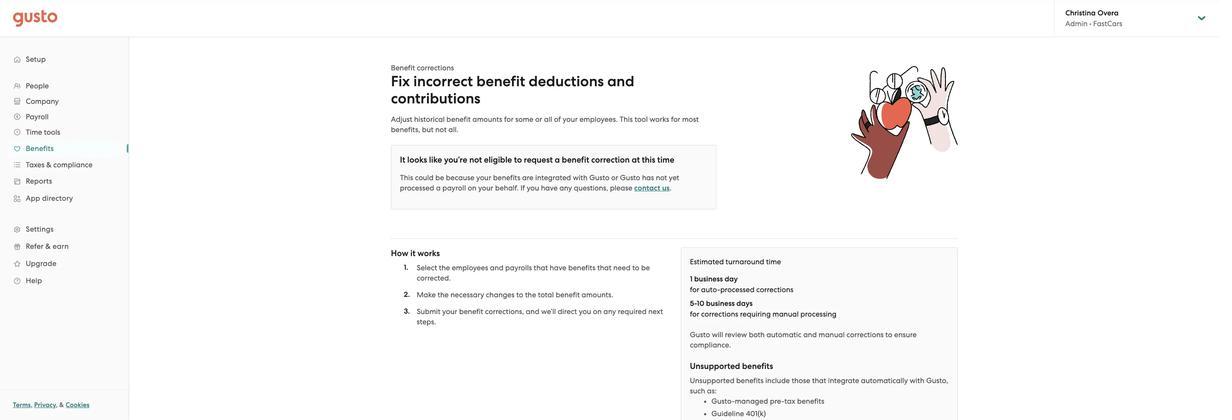 Task type: vqa. For each thing, say whether or not it's contained in the screenshot.
'yet' in the top right of the page
yes



Task type: locate. For each thing, give the bounding box(es) containing it.
both
[[749, 331, 765, 340]]

need
[[613, 264, 631, 272]]

and inside 'select the employees and payrolls that have benefits that need to be corrected.'
[[490, 264, 504, 272]]

0 horizontal spatial manual
[[773, 310, 799, 319]]

setup link
[[9, 52, 120, 67]]

2 horizontal spatial that
[[812, 377, 827, 385]]

necessary
[[451, 291, 484, 300]]

works right tool
[[650, 115, 669, 124]]

not right you're
[[469, 155, 482, 165]]

1 horizontal spatial any
[[604, 308, 616, 316]]

a left payroll
[[436, 184, 441, 193]]

tool
[[635, 115, 648, 124]]

0 vertical spatial be
[[436, 174, 444, 182]]

0 vertical spatial any
[[560, 184, 572, 193]]

direct
[[558, 308, 577, 316]]

, left cookies
[[56, 402, 58, 410]]

1 business day for auto-processed corrections
[[690, 275, 794, 294]]

yet
[[669, 174, 680, 182]]

benefits right tax
[[797, 398, 825, 406]]

or up please
[[611, 174, 618, 182]]

this left 'could' on the left
[[400, 174, 413, 182]]

0 horizontal spatial any
[[560, 184, 572, 193]]

& inside the taxes & compliance dropdown button
[[46, 161, 52, 169]]

manual down processing
[[819, 331, 845, 340]]

to
[[514, 155, 522, 165], [633, 264, 640, 272], [517, 291, 523, 300], [886, 331, 893, 340]]

0 vertical spatial on
[[468, 184, 477, 193]]

how
[[391, 249, 409, 259]]

corrections inside benefit corrections fix incorrect benefit deductions and contributions
[[417, 64, 454, 72]]

be right need
[[641, 264, 650, 272]]

your
[[563, 115, 578, 124], [476, 174, 491, 182], [478, 184, 493, 193], [442, 308, 457, 316]]

0 horizontal spatial on
[[468, 184, 477, 193]]

on inside this could be because your benefits are integrated with gusto or gusto has not yet processed a payroll on your behalf. if you have any questions, please
[[468, 184, 477, 193]]

corrections,
[[485, 308, 524, 316]]

time
[[658, 155, 675, 165], [766, 258, 781, 266]]

& right "taxes"
[[46, 161, 52, 169]]

estimated
[[690, 258, 724, 266]]

0 vertical spatial manual
[[773, 310, 799, 319]]

it
[[411, 249, 416, 259]]

benefit up 'amounts'
[[477, 73, 525, 90]]

submit your benefit corrections, and we'll direct you on any required next steps.
[[417, 308, 663, 327]]

0 horizontal spatial works
[[418, 249, 440, 259]]

the up the corrected.
[[439, 264, 450, 272]]

your right submit
[[442, 308, 457, 316]]

list
[[0, 78, 128, 290], [404, 263, 668, 327], [703, 397, 949, 421]]

turnaround
[[726, 258, 765, 266]]

1 vertical spatial any
[[604, 308, 616, 316]]

1 vertical spatial &
[[45, 242, 51, 251]]

processed
[[400, 184, 434, 193], [721, 286, 755, 294]]

manual up automatic
[[773, 310, 799, 319]]

that inside unsupported benefits include those that integrate automatically with gusto, such as: gusto-managed pre-tax benefits guideline 401(k)
[[812, 377, 827, 385]]

auto-
[[701, 286, 721, 294]]

people button
[[9, 78, 120, 94]]

refer & earn
[[26, 242, 69, 251]]

incorrect
[[414, 73, 473, 90]]

days
[[737, 300, 753, 309]]

request
[[524, 155, 553, 165]]

corrections inside gusto will review both automatic and manual corrections to ensure compliance.
[[847, 331, 884, 340]]

or inside this could be because your benefits are integrated with gusto or gusto has not yet processed a payroll on your behalf. if you have any questions, please
[[611, 174, 618, 182]]

time
[[26, 128, 42, 137]]

amounts.
[[582, 291, 614, 300]]

1 vertical spatial or
[[611, 174, 618, 182]]

0 vertical spatial you
[[527, 184, 539, 193]]

0 horizontal spatial that
[[534, 264, 548, 272]]

1 , from the left
[[31, 402, 33, 410]]

0 vertical spatial &
[[46, 161, 52, 169]]

a up integrated
[[555, 155, 560, 165]]

1 horizontal spatial you
[[579, 308, 591, 316]]

works inside adjust historical benefit amounts for some or all of your employees. this tool works for most benefits, but not all.
[[650, 115, 669, 124]]

benefit inside benefit corrections fix incorrect benefit deductions and contributions
[[477, 73, 525, 90]]

christina overa admin • fastcars
[[1066, 9, 1123, 28]]

gusto up questions,
[[589, 174, 610, 182]]

1 vertical spatial be
[[641, 264, 650, 272]]

1 vertical spatial with
[[910, 377, 925, 385]]

processed down day
[[721, 286, 755, 294]]

this inside adjust historical benefit amounts for some or all of your employees. this tool works for most benefits, but not all.
[[620, 115, 633, 124]]

0 vertical spatial works
[[650, 115, 669, 124]]

all.
[[449, 125, 459, 134]]

1 horizontal spatial not
[[469, 155, 482, 165]]

corrections up 5-10 business days for corrections requiring manual processing
[[757, 286, 794, 294]]

that right payrolls
[[534, 264, 548, 272]]

1 horizontal spatial works
[[650, 115, 669, 124]]

cookies
[[66, 402, 90, 410]]

gusto navigation element
[[0, 37, 128, 303]]

or left all
[[535, 115, 542, 124]]

1 vertical spatial unsupported
[[690, 377, 735, 385]]

gusto,
[[927, 377, 948, 385]]

unsupported for unsupported benefits
[[690, 362, 740, 372]]

0 horizontal spatial you
[[527, 184, 539, 193]]

0 vertical spatial unsupported
[[690, 362, 740, 372]]

privacy link
[[34, 402, 56, 410]]

corrections up the 'incorrect'
[[417, 64, 454, 72]]

benefit inside 'submit your benefit corrections, and we'll direct you on any required next steps.'
[[459, 308, 483, 316]]

not
[[435, 125, 447, 134], [469, 155, 482, 165], [656, 174, 667, 182]]

you right 'direct'
[[579, 308, 591, 316]]

1 vertical spatial this
[[400, 174, 413, 182]]

1 horizontal spatial ,
[[56, 402, 58, 410]]

works
[[650, 115, 669, 124], [418, 249, 440, 259]]

and inside 'submit your benefit corrections, and we'll direct you on any required next steps.'
[[526, 308, 540, 316]]

1 vertical spatial business
[[706, 300, 735, 309]]

but
[[422, 125, 434, 134]]

if
[[521, 184, 525, 193]]

0 vertical spatial or
[[535, 115, 542, 124]]

contact
[[634, 184, 661, 193]]

on down amounts. in the bottom of the page
[[593, 308, 602, 316]]

any inside this could be because your benefits are integrated with gusto or gusto has not yet processed a payroll on your behalf. if you have any questions, please
[[560, 184, 572, 193]]

amounts
[[473, 115, 502, 124]]

you
[[527, 184, 539, 193], [579, 308, 591, 316]]

gusto up please
[[620, 174, 640, 182]]

, left privacy 'link'
[[31, 402, 33, 410]]

unsupported up "as:"
[[690, 377, 735, 385]]

0 vertical spatial processed
[[400, 184, 434, 193]]

0 horizontal spatial time
[[658, 155, 675, 165]]

to right need
[[633, 264, 640, 272]]

& left cookies
[[59, 402, 64, 410]]

have
[[541, 184, 558, 193], [550, 264, 567, 272]]

1 horizontal spatial list
[[404, 263, 668, 327]]

privacy
[[34, 402, 56, 410]]

have inside 'select the employees and payrolls that have benefits that need to be corrected.'
[[550, 264, 567, 272]]

1 vertical spatial you
[[579, 308, 591, 316]]

0 vertical spatial with
[[573, 174, 588, 182]]

1 vertical spatial time
[[766, 258, 781, 266]]

1 vertical spatial not
[[469, 155, 482, 165]]

business inside 5-10 business days for corrections requiring manual processing
[[706, 300, 735, 309]]

1 horizontal spatial processed
[[721, 286, 755, 294]]

.
[[670, 184, 672, 193]]

benefits inside 'select the employees and payrolls that have benefits that need to be corrected.'
[[568, 264, 596, 272]]

have down integrated
[[541, 184, 558, 193]]

some
[[515, 115, 534, 124]]

1 unsupported from the top
[[690, 362, 740, 372]]

0 vertical spatial a
[[555, 155, 560, 165]]

could
[[415, 174, 434, 182]]

2 vertical spatial not
[[656, 174, 667, 182]]

looks
[[407, 155, 427, 165]]

day
[[725, 275, 738, 284]]

0 vertical spatial time
[[658, 155, 675, 165]]

to inside 'select the employees and payrolls that have benefits that need to be corrected.'
[[633, 264, 640, 272]]

& left the earn
[[45, 242, 51, 251]]

0 vertical spatial this
[[620, 115, 633, 124]]

0 vertical spatial have
[[541, 184, 558, 193]]

& inside refer & earn link
[[45, 242, 51, 251]]

you right if
[[527, 184, 539, 193]]

for down 1
[[690, 286, 700, 294]]

benefits link
[[9, 141, 120, 156]]

1 vertical spatial a
[[436, 184, 441, 193]]

changes
[[486, 291, 515, 300]]

with
[[573, 174, 588, 182], [910, 377, 925, 385]]

automatic
[[767, 331, 802, 340]]

works up select at the bottom left of the page
[[418, 249, 440, 259]]

employees.
[[580, 115, 618, 124]]

1 horizontal spatial manual
[[819, 331, 845, 340]]

2 unsupported from the top
[[690, 377, 735, 385]]

1 horizontal spatial be
[[641, 264, 650, 272]]

help link
[[9, 273, 120, 289]]

1 horizontal spatial gusto
[[620, 174, 640, 182]]

0 horizontal spatial this
[[400, 174, 413, 182]]

business up auto-
[[695, 275, 723, 284]]

0 vertical spatial not
[[435, 125, 447, 134]]

0 horizontal spatial processed
[[400, 184, 434, 193]]

the for select
[[439, 264, 450, 272]]

contact us link
[[634, 184, 670, 193]]

help
[[26, 277, 42, 285]]

with up questions,
[[573, 174, 588, 182]]

this left tool
[[620, 115, 633, 124]]

for inside 5-10 business days for corrections requiring manual processing
[[690, 310, 700, 319]]

to left the ensure
[[886, 331, 893, 340]]

not inside this could be because your benefits are integrated with gusto or gusto has not yet processed a payroll on your behalf. if you have any questions, please
[[656, 174, 667, 182]]

taxes & compliance button
[[9, 157, 120, 173]]

0 horizontal spatial not
[[435, 125, 447, 134]]

on down because
[[468, 184, 477, 193]]

unsupported down compliance.
[[690, 362, 740, 372]]

ensure
[[895, 331, 917, 340]]

with inside this could be because your benefits are integrated with gusto or gusto has not yet processed a payroll on your behalf. if you have any questions, please
[[573, 174, 588, 182]]

0 horizontal spatial or
[[535, 115, 542, 124]]

submit
[[417, 308, 441, 316]]

gusto up compliance.
[[690, 331, 710, 340]]

1 vertical spatial processed
[[721, 286, 755, 294]]

select
[[417, 264, 437, 272]]

2 horizontal spatial gusto
[[690, 331, 710, 340]]

employees
[[452, 264, 488, 272]]

be right 'could' on the left
[[436, 174, 444, 182]]

not left all.
[[435, 125, 447, 134]]

business
[[695, 275, 723, 284], [706, 300, 735, 309]]

processed inside this could be because your benefits are integrated with gusto or gusto has not yet processed a payroll on your behalf. if you have any questions, please
[[400, 184, 434, 193]]

list containing gusto-managed pre-tax benefits
[[703, 397, 949, 421]]

payroll button
[[9, 109, 120, 125]]

1 horizontal spatial on
[[593, 308, 602, 316]]

make
[[417, 291, 436, 300]]

this inside this could be because your benefits are integrated with gusto or gusto has not yet processed a payroll on your behalf. if you have any questions, please
[[400, 174, 413, 182]]

0 vertical spatial business
[[695, 275, 723, 284]]

your right of
[[563, 115, 578, 124]]

benefits up amounts. in the bottom of the page
[[568, 264, 596, 272]]

2 , from the left
[[56, 402, 58, 410]]

tools
[[44, 128, 60, 137]]

that left need
[[598, 264, 612, 272]]

0 horizontal spatial a
[[436, 184, 441, 193]]

any down integrated
[[560, 184, 572, 193]]

for
[[504, 115, 514, 124], [671, 115, 681, 124], [690, 286, 700, 294], [690, 310, 700, 319]]

and inside benefit corrections fix incorrect benefit deductions and contributions
[[608, 73, 635, 90]]

time right this
[[658, 155, 675, 165]]

1 vertical spatial have
[[550, 264, 567, 272]]

list containing people
[[0, 78, 128, 290]]

payroll
[[26, 113, 49, 121]]

1 vertical spatial works
[[418, 249, 440, 259]]

for down 5-
[[690, 310, 700, 319]]

benefit down necessary
[[459, 308, 483, 316]]

0 horizontal spatial be
[[436, 174, 444, 182]]

review
[[725, 331, 747, 340]]

the for make
[[438, 291, 449, 300]]

corrections left the ensure
[[847, 331, 884, 340]]

benefit up all.
[[447, 115, 471, 124]]

2 horizontal spatial list
[[703, 397, 949, 421]]

have up total
[[550, 264, 567, 272]]

corrections up the 'will'
[[701, 310, 739, 319]]

how it works
[[391, 249, 440, 259]]

1 horizontal spatial with
[[910, 377, 925, 385]]

benefits up behalf.
[[493, 174, 521, 182]]

it
[[400, 155, 405, 165]]

app
[[26, 194, 40, 203]]

your left behalf.
[[478, 184, 493, 193]]

1 horizontal spatial this
[[620, 115, 633, 124]]

that right those
[[812, 377, 827, 385]]

1 vertical spatial manual
[[819, 331, 845, 340]]

1 vertical spatial on
[[593, 308, 602, 316]]

select the employees and payrolls that have benefits that need to be corrected.
[[417, 264, 650, 283]]

steps.
[[417, 318, 436, 327]]

for left most at top right
[[671, 115, 681, 124]]

unsupported inside unsupported benefits include those that integrate automatically with gusto, such as: gusto-managed pre-tax benefits guideline 401(k)
[[690, 377, 735, 385]]

0 horizontal spatial list
[[0, 78, 128, 290]]

have inside this could be because your benefits are integrated with gusto or gusto has not yet processed a payroll on your behalf. if you have any questions, please
[[541, 184, 558, 193]]

1 horizontal spatial or
[[611, 174, 618, 182]]

processed inside 1 business day for auto-processed corrections
[[721, 286, 755, 294]]

benefit corrections fix incorrect benefit deductions and contributions
[[391, 64, 635, 107]]

benefits up managed
[[737, 377, 764, 385]]

the right make
[[438, 291, 449, 300]]

any down amounts. in the bottom of the page
[[604, 308, 616, 316]]

historical
[[414, 115, 445, 124]]

0 horizontal spatial ,
[[31, 402, 33, 410]]

not up the us
[[656, 174, 667, 182]]

0 horizontal spatial with
[[573, 174, 588, 182]]

& for compliance
[[46, 161, 52, 169]]

with left gusto,
[[910, 377, 925, 385]]

it looks like you're not eligible to request a benefit correction at this time
[[400, 155, 675, 165]]

on inside 'submit your benefit corrections, and we'll direct you on any required next steps.'
[[593, 308, 602, 316]]

deductions
[[529, 73, 604, 90]]

the inside 'select the employees and payrolls that have benefits that need to be corrected.'
[[439, 264, 450, 272]]

processed down 'could' on the left
[[400, 184, 434, 193]]

manual inside 5-10 business days for corrections requiring manual processing
[[773, 310, 799, 319]]

business down auto-
[[706, 300, 735, 309]]

time right turnaround
[[766, 258, 781, 266]]

0 horizontal spatial gusto
[[589, 174, 610, 182]]

2 horizontal spatial not
[[656, 174, 667, 182]]



Task type: describe. For each thing, give the bounding box(es) containing it.
the left total
[[525, 291, 536, 300]]

settings
[[26, 225, 54, 234]]

be inside 'select the employees and payrolls that have benefits that need to be corrected.'
[[641, 264, 650, 272]]

manual inside gusto will review both automatic and manual corrections to ensure compliance.
[[819, 331, 845, 340]]

1 horizontal spatial time
[[766, 258, 781, 266]]

settings link
[[9, 222, 120, 237]]

eligible
[[484, 155, 512, 165]]

will
[[712, 331, 723, 340]]

are
[[522, 174, 534, 182]]

terms
[[13, 402, 31, 410]]

corrected.
[[417, 274, 451, 283]]

integrated
[[535, 174, 571, 182]]

your inside adjust historical benefit amounts for some or all of your employees. this tool works for most benefits, but not all.
[[563, 115, 578, 124]]

required
[[618, 308, 647, 316]]

benefit
[[391, 64, 415, 72]]

christina
[[1066, 9, 1096, 18]]

to right changes
[[517, 291, 523, 300]]

to inside gusto will review both automatic and manual corrections to ensure compliance.
[[886, 331, 893, 340]]

benefits
[[26, 144, 54, 153]]

& for earn
[[45, 242, 51, 251]]

this
[[642, 155, 656, 165]]

admin
[[1066, 19, 1088, 28]]

integrate
[[828, 377, 860, 385]]

list containing select the employees and payrolls that have benefits that need to be corrected.
[[404, 263, 668, 327]]

2 vertical spatial &
[[59, 402, 64, 410]]

or inside adjust historical benefit amounts for some or all of your employees. this tool works for most benefits, but not all.
[[535, 115, 542, 124]]

corrections inside 1 business day for auto-processed corrections
[[757, 286, 794, 294]]

time tools
[[26, 128, 60, 137]]

include
[[766, 377, 790, 385]]

requiring
[[740, 310, 771, 319]]

with inside unsupported benefits include those that integrate automatically with gusto, such as: gusto-managed pre-tax benefits guideline 401(k)
[[910, 377, 925, 385]]

contributions
[[391, 90, 481, 107]]

1
[[690, 275, 693, 284]]

corrections inside 5-10 business days for corrections requiring manual processing
[[701, 310, 739, 319]]

•
[[1090, 19, 1092, 28]]

fix
[[391, 73, 410, 90]]

tax
[[785, 398, 796, 406]]

adjust
[[391, 115, 412, 124]]

overa
[[1098, 9, 1119, 18]]

compliance.
[[690, 341, 731, 350]]

benefits,
[[391, 125, 420, 134]]

not inside adjust historical benefit amounts for some or all of your employees. this tool works for most benefits, but not all.
[[435, 125, 447, 134]]

benefits inside this could be because your benefits are integrated with gusto or gusto has not yet processed a payroll on your behalf. if you have any questions, please
[[493, 174, 521, 182]]

benefits up include
[[742, 362, 773, 372]]

processing
[[801, 310, 837, 319]]

taxes & compliance
[[26, 161, 93, 169]]

refer
[[26, 242, 44, 251]]

benefit inside adjust historical benefit amounts for some or all of your employees. this tool works for most benefits, but not all.
[[447, 115, 471, 124]]

gusto-
[[712, 398, 735, 406]]

benefit up integrated
[[562, 155, 589, 165]]

5-
[[690, 300, 697, 309]]

and inside gusto will review both automatic and manual corrections to ensure compliance.
[[804, 331, 817, 340]]

company
[[26, 97, 59, 106]]

gusto inside gusto will review both automatic and manual corrections to ensure compliance.
[[690, 331, 710, 340]]

a inside this could be because your benefits are integrated with gusto or gusto has not yet processed a payroll on your behalf. if you have any questions, please
[[436, 184, 441, 193]]

managed
[[735, 398, 768, 406]]

you're
[[444, 155, 468, 165]]

5-10 business days for corrections requiring manual processing
[[690, 300, 837, 319]]

most
[[682, 115, 699, 124]]

for left the some
[[504, 115, 514, 124]]

questions,
[[574, 184, 608, 193]]

business inside 1 business day for auto-processed corrections
[[695, 275, 723, 284]]

fastcars
[[1094, 19, 1123, 28]]

any inside 'submit your benefit corrections, and we'll direct you on any required next steps.'
[[604, 308, 616, 316]]

make the necessary changes to the total benefit amounts.
[[417, 291, 614, 300]]

unsupported for unsupported benefits include those that integrate automatically with gusto, such as: gusto-managed pre-tax benefits guideline 401(k)
[[690, 377, 735, 385]]

like
[[429, 155, 442, 165]]

next
[[649, 308, 663, 316]]

time tools button
[[9, 125, 120, 140]]

unsupported benefits
[[690, 362, 773, 372]]

at
[[632, 155, 640, 165]]

estimated turnaround time
[[690, 258, 781, 266]]

all
[[544, 115, 552, 124]]

people
[[26, 82, 49, 90]]

your down eligible at the top left
[[476, 174, 491, 182]]

reports
[[26, 177, 52, 186]]

we'll
[[541, 308, 556, 316]]

terms , privacy , & cookies
[[13, 402, 90, 410]]

for inside 1 business day for auto-processed corrections
[[690, 286, 700, 294]]

setup
[[26, 55, 46, 64]]

1 horizontal spatial a
[[555, 155, 560, 165]]

taxes
[[26, 161, 45, 169]]

those
[[792, 377, 811, 385]]

as:
[[707, 387, 717, 396]]

cookies button
[[66, 401, 90, 411]]

fix incorrect benefit deductions and contributions image
[[851, 66, 958, 180]]

to right eligible at the top left
[[514, 155, 522, 165]]

you inside this could be because your benefits are integrated with gusto or gusto has not yet processed a payroll on your behalf. if you have any questions, please
[[527, 184, 539, 193]]

correction
[[591, 155, 630, 165]]

home image
[[13, 10, 58, 27]]

contact us .
[[634, 184, 672, 193]]

of
[[554, 115, 561, 124]]

1 horizontal spatial that
[[598, 264, 612, 272]]

this could be because your benefits are integrated with gusto or gusto has not yet processed a payroll on your behalf. if you have any questions, please
[[400, 174, 680, 193]]

gusto will review both automatic and manual corrections to ensure compliance.
[[690, 331, 917, 350]]

be inside this could be because your benefits are integrated with gusto or gusto has not yet processed a payroll on your behalf. if you have any questions, please
[[436, 174, 444, 182]]

10
[[697, 300, 705, 309]]

adjust historical benefit amounts for some or all of your employees. this tool works for most benefits, but not all.
[[391, 115, 699, 134]]

you inside 'submit your benefit corrections, and we'll direct you on any required next steps.'
[[579, 308, 591, 316]]

upgrade link
[[9, 256, 120, 272]]

upgrade
[[26, 260, 57, 268]]

benefit up 'direct'
[[556, 291, 580, 300]]

pre-
[[770, 398, 785, 406]]

has
[[642, 174, 654, 182]]

terms link
[[13, 402, 31, 410]]

401(k)
[[746, 410, 766, 419]]

your inside 'submit your benefit corrections, and we'll direct you on any required next steps.'
[[442, 308, 457, 316]]



